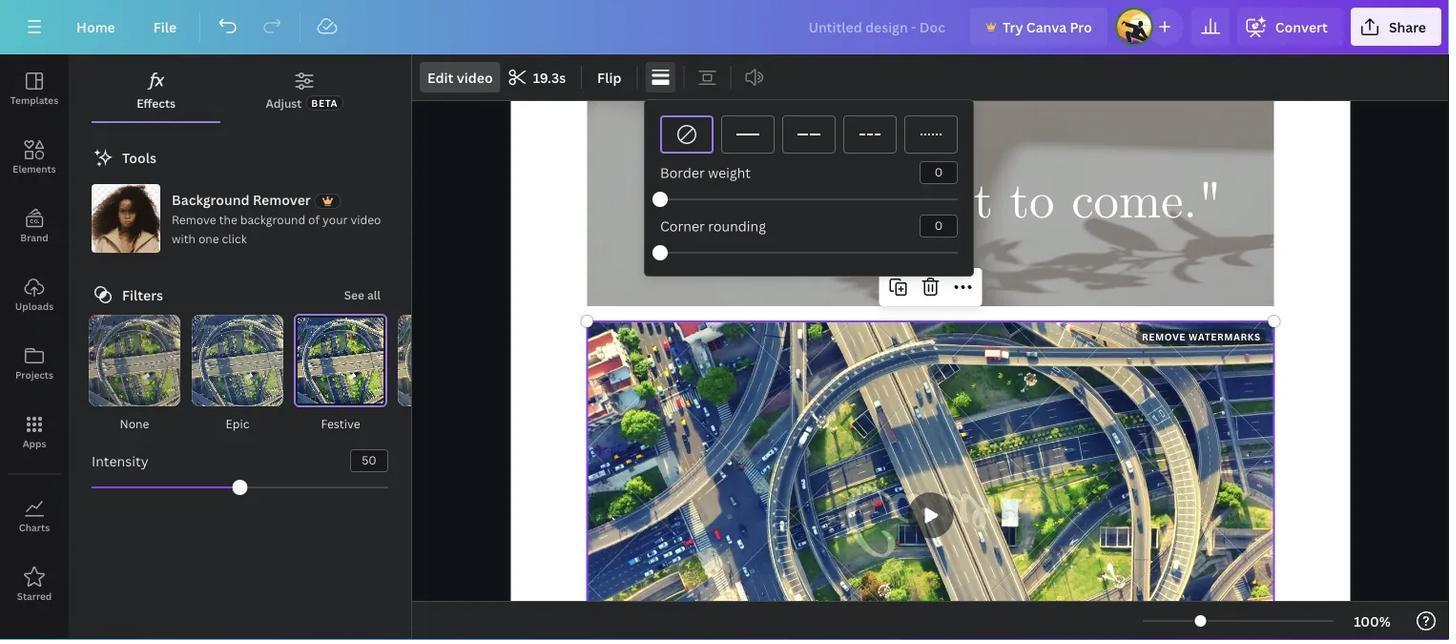 Task type: locate. For each thing, give the bounding box(es) containing it.
none
[[120, 416, 149, 431]]

brand button
[[0, 192, 69, 260]]

No border button
[[660, 115, 714, 154]]

0 vertical spatial remove
[[172, 211, 216, 227]]

remove
[[172, 211, 216, 227], [1142, 330, 1186, 343]]

video right your
[[351, 211, 381, 227]]

remove left watermarks
[[1142, 330, 1186, 343]]

1 vertical spatial remove
[[1142, 330, 1186, 343]]

video right 'edit'
[[457, 68, 493, 86]]

Design title text field
[[793, 8, 963, 46]]

file
[[153, 18, 177, 36]]

is
[[874, 170, 908, 236]]

summer
[[420, 416, 467, 431]]

home
[[76, 18, 115, 36]]

"the
[[639, 170, 751, 236]]

intensity
[[92, 452, 148, 470]]

adjust beta
[[266, 95, 338, 111]]

festive button
[[293, 314, 388, 434]]

remove watermarks button
[[1136, 329, 1267, 344]]

remove inside 'button'
[[1142, 330, 1186, 343]]

epic
[[226, 416, 249, 431]]

rounding
[[708, 217, 766, 235]]

1 horizontal spatial video
[[457, 68, 493, 86]]

Dots button
[[904, 115, 958, 154]]

best
[[767, 170, 857, 236]]

edit video
[[427, 68, 493, 86]]

epic button
[[190, 314, 285, 434]]

19.3s button
[[502, 62, 574, 93]]

one
[[198, 230, 219, 246]]

templates button
[[0, 54, 69, 123]]

edit video button
[[420, 62, 501, 93]]

background
[[172, 190, 250, 208]]

elements button
[[0, 123, 69, 192]]

1 vertical spatial video
[[351, 211, 381, 227]]

to
[[1010, 170, 1055, 236]]

summer button
[[396, 314, 491, 434]]

video
[[457, 68, 493, 86], [351, 211, 381, 227]]

Intensity text field
[[351, 450, 387, 471]]

main menu bar
[[0, 0, 1449, 54]]

projects button
[[0, 329, 69, 398]]

0 horizontal spatial remove
[[172, 211, 216, 227]]

0 vertical spatial video
[[457, 68, 493, 86]]

background
[[240, 211, 305, 227]]

file button
[[138, 8, 192, 46]]

the
[[219, 211, 237, 227]]

Corner rounding text field
[[921, 216, 957, 237]]

side panel tab list
[[0, 54, 69, 619]]

border
[[660, 164, 705, 182]]

0 horizontal spatial video
[[351, 211, 381, 227]]

video inside remove the background of your video with one click
[[351, 211, 381, 227]]

weight
[[708, 164, 751, 182]]

1 horizontal spatial remove
[[1142, 330, 1186, 343]]

remove inside remove the background of your video with one click
[[172, 211, 216, 227]]

canva
[[1026, 18, 1067, 36]]

border weight
[[660, 164, 751, 182]]

flip
[[597, 68, 622, 86]]

remove up with
[[172, 211, 216, 227]]

try canva pro
[[1003, 18, 1092, 36]]

edit
[[427, 68, 454, 86]]

corner
[[660, 217, 705, 235]]

background remover
[[172, 190, 311, 208]]

uploads
[[15, 300, 54, 312]]

charts
[[19, 521, 50, 534]]



Task type: describe. For each thing, give the bounding box(es) containing it.
Short dashes button
[[843, 115, 897, 154]]

starred
[[17, 590, 52, 603]]

your
[[323, 211, 348, 227]]

remover
[[253, 190, 311, 208]]

convert button
[[1237, 8, 1343, 46]]

tools
[[122, 148, 156, 166]]

apps button
[[0, 398, 69, 467]]

remove for remove watermarks
[[1142, 330, 1186, 343]]

click
[[222, 230, 247, 246]]

corner rounding
[[660, 217, 766, 235]]

adjust
[[266, 95, 302, 111]]

try canva pro button
[[970, 8, 1108, 46]]

remove for remove the background of your video with one click
[[172, 211, 216, 227]]

of
[[308, 211, 320, 227]]

19.3s
[[533, 68, 566, 86]]

templates
[[10, 94, 58, 106]]

pro
[[1070, 18, 1092, 36]]

uploads button
[[0, 260, 69, 329]]

charts button
[[0, 482, 69, 551]]

Solid button
[[721, 115, 775, 154]]

with
[[172, 230, 196, 246]]

100% button
[[1342, 606, 1403, 636]]

"the best is yet to come."
[[639, 170, 1223, 236]]

convert
[[1275, 18, 1328, 36]]

effects button
[[92, 62, 221, 121]]

remove the background of your video with one click
[[172, 211, 381, 246]]

share button
[[1351, 8, 1442, 46]]

festive
[[321, 416, 360, 431]]

100%
[[1354, 612, 1391, 630]]

all
[[367, 287, 381, 302]]

try
[[1003, 18, 1023, 36]]

remove watermarks
[[1142, 330, 1261, 343]]

video inside popup button
[[457, 68, 493, 86]]

beta
[[311, 96, 338, 109]]

filters
[[122, 286, 163, 304]]

flip button
[[590, 62, 629, 93]]

none button
[[87, 314, 182, 434]]

share
[[1389, 18, 1426, 36]]

home link
[[61, 8, 130, 46]]

elements
[[13, 162, 56, 175]]

brand
[[20, 231, 48, 244]]

yet
[[925, 170, 993, 236]]

Border weight text field
[[921, 162, 957, 183]]

see all
[[344, 287, 381, 302]]

effects
[[137, 95, 176, 111]]

projects
[[15, 368, 53, 381]]

see
[[344, 287, 365, 302]]

starred button
[[0, 551, 69, 619]]

apps
[[23, 437, 46, 450]]

see all button
[[344, 285, 381, 304]]

come."
[[1072, 170, 1223, 236]]

Long dashes button
[[782, 115, 836, 154]]

watermarks
[[1189, 330, 1261, 343]]



Task type: vqa. For each thing, say whether or not it's contained in the screenshot.
Logo
no



